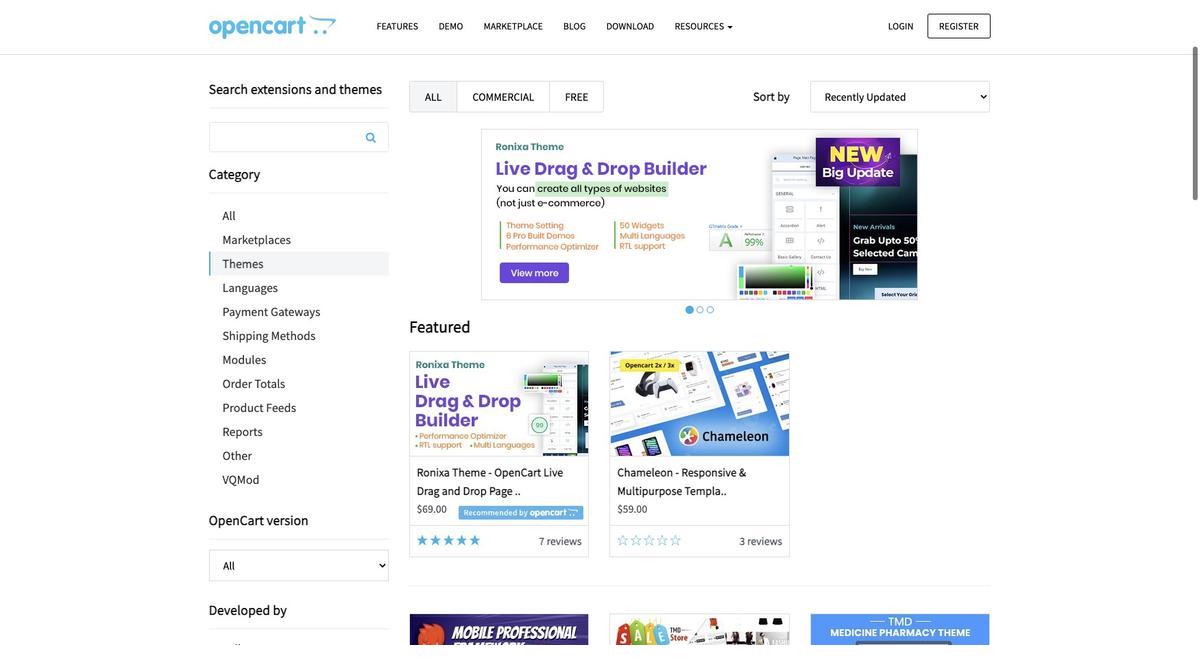 Task type: describe. For each thing, give the bounding box(es) containing it.
login link
[[877, 13, 925, 38]]

1 star light image from the left
[[417, 535, 428, 546]]

all link for commercial
[[409, 81, 458, 112]]

payment gateways
[[222, 304, 320, 320]]

free link
[[549, 81, 604, 112]]

3 star light o image from the left
[[670, 535, 681, 546]]

features link
[[366, 14, 429, 38]]

gateways
[[271, 304, 320, 320]]

ronixa theme - opencart live drag and drop page .. link
[[417, 465, 563, 498]]

register
[[939, 20, 979, 32]]

marketplaces
[[222, 232, 291, 248]]

reports link
[[209, 420, 389, 444]]

payment gateways link
[[209, 300, 389, 324]]

search extensions and themes
[[209, 80, 382, 97]]

modules link
[[209, 348, 389, 372]]

chameleon - responsive & multipurpose templa.. link
[[617, 465, 746, 498]]

chameleon - responsive & multipurpose templa.. image
[[611, 352, 789, 456]]

commercial
[[473, 90, 534, 104]]

blog link
[[553, 14, 596, 38]]

marketplaces link
[[209, 228, 389, 252]]

- inside ronixa theme - opencart live drag and drop page .. $69.00
[[488, 465, 492, 480]]

demo link
[[429, 14, 473, 38]]

1 vertical spatial opencart
[[209, 511, 264, 529]]

commercial link
[[457, 81, 550, 112]]

and inside ronixa theme - opencart live drag and drop page .. $69.00
[[442, 483, 461, 498]]

reports
[[222, 424, 263, 439]]

opencart inside ronixa theme - opencart live drag and drop page .. $69.00
[[494, 465, 541, 480]]

product feeds link
[[209, 396, 389, 420]]

3 reviews
[[740, 534, 782, 548]]

mobile professional framework - mpf - template o.. image
[[410, 615, 588, 645]]

blog
[[563, 20, 586, 32]]

order totals
[[222, 376, 285, 392]]

live
[[544, 465, 563, 480]]

2 star light image from the left
[[443, 535, 454, 546]]

shipping methods link
[[209, 324, 389, 348]]

3 star light image from the left
[[456, 535, 467, 546]]

order totals link
[[209, 372, 389, 396]]

languages link
[[209, 276, 389, 300]]

themes link
[[210, 252, 389, 276]]

chameleon
[[617, 465, 673, 480]]

payment
[[222, 304, 268, 320]]

marketplace
[[484, 20, 543, 32]]

drop
[[463, 483, 487, 498]]

marketplace link
[[473, 14, 553, 38]]

templa..
[[685, 483, 727, 498]]

ronixa theme - opencart live drag and drop page .. $69.00
[[417, 465, 563, 516]]

languages
[[222, 280, 278, 296]]

featured
[[409, 316, 471, 337]]

reviews for chameleon - responsive & multipurpose templa..
[[747, 534, 782, 548]]

vqmod
[[222, 472, 259, 487]]

resources
[[675, 20, 726, 32]]

by for developed by
[[273, 601, 287, 618]]

all for marketplaces
[[222, 208, 236, 224]]

search
[[209, 80, 248, 97]]

7
[[539, 534, 545, 548]]

other link
[[209, 444, 389, 468]]

2 star light image from the left
[[470, 535, 481, 546]]

by for sort by
[[777, 88, 790, 104]]



Task type: vqa. For each thing, say whether or not it's contained in the screenshot.
Download link
yes



Task type: locate. For each thing, give the bounding box(es) containing it.
ronixa theme - opencart live drag and drop page .. image
[[410, 352, 588, 456]]

0 horizontal spatial star light image
[[417, 535, 428, 546]]

1 star light image from the left
[[430, 535, 441, 546]]

$59.00
[[617, 502, 647, 516]]

0 horizontal spatial star light o image
[[631, 535, 642, 546]]

0 vertical spatial all link
[[409, 81, 458, 112]]

ronixa
[[417, 465, 450, 480]]

0 horizontal spatial all link
[[209, 204, 389, 228]]

&
[[739, 465, 746, 480]]

all link
[[409, 81, 458, 112], [209, 204, 389, 228]]

None text field
[[209, 123, 388, 152]]

1 horizontal spatial all link
[[409, 81, 458, 112]]

ronixa opencart theme builder image
[[481, 129, 918, 300]]

- right theme
[[488, 465, 492, 480]]

resources link
[[665, 14, 743, 38]]

0 horizontal spatial reviews
[[547, 534, 582, 548]]

1 vertical spatial and
[[442, 483, 461, 498]]

product feeds
[[222, 400, 296, 415]]

download
[[606, 20, 654, 32]]

1 horizontal spatial opencart
[[494, 465, 541, 480]]

order
[[222, 376, 252, 392]]

..
[[515, 483, 521, 498]]

theme
[[452, 465, 486, 480]]

reviews
[[547, 534, 582, 548], [747, 534, 782, 548]]

1 vertical spatial by
[[273, 601, 287, 618]]

0 vertical spatial opencart
[[494, 465, 541, 480]]

reviews right 3
[[747, 534, 782, 548]]

vqmod link
[[209, 468, 389, 492]]

star light o image down multipurpose
[[657, 535, 668, 546]]

medicine pharmacy theme image
[[811, 615, 990, 645]]

1 star light o image from the left
[[631, 535, 642, 546]]

free
[[565, 90, 588, 104]]

opencart version
[[209, 511, 309, 529]]

shipping methods
[[222, 328, 316, 344]]

register link
[[928, 13, 990, 38]]

1 horizontal spatial and
[[442, 483, 461, 498]]

opencart theme sale store image
[[611, 615, 789, 645]]

0 horizontal spatial all
[[222, 208, 236, 224]]

7 reviews
[[539, 534, 582, 548]]

features
[[377, 20, 418, 32]]

and
[[314, 80, 337, 97], [442, 483, 461, 498]]

$69.00
[[417, 502, 447, 516]]

feeds
[[266, 400, 296, 415]]

shipping
[[222, 328, 269, 344]]

all
[[425, 90, 442, 104], [222, 208, 236, 224]]

1 horizontal spatial by
[[777, 88, 790, 104]]

chameleon - responsive & multipurpose templa.. $59.00
[[617, 465, 746, 516]]

star light o image down $59.00
[[617, 535, 628, 546]]

search image
[[366, 132, 376, 143]]

reviews right the 7
[[547, 534, 582, 548]]

2 reviews from the left
[[747, 534, 782, 548]]

3
[[740, 534, 745, 548]]

0 vertical spatial by
[[777, 88, 790, 104]]

1 horizontal spatial -
[[675, 465, 679, 480]]

1 horizontal spatial star light image
[[443, 535, 454, 546]]

2 - from the left
[[675, 465, 679, 480]]

1 horizontal spatial star light image
[[470, 535, 481, 546]]

star light image down the $69.00
[[417, 535, 428, 546]]

2 horizontal spatial star light o image
[[670, 535, 681, 546]]

star light o image
[[631, 535, 642, 546], [644, 535, 655, 546], [670, 535, 681, 546]]

1 horizontal spatial star light o image
[[657, 535, 668, 546]]

star light image down drop
[[470, 535, 481, 546]]

1 horizontal spatial star light o image
[[644, 535, 655, 546]]

and left the themes
[[314, 80, 337, 97]]

multipurpose
[[617, 483, 682, 498]]

download link
[[596, 14, 665, 38]]

drag
[[417, 483, 440, 498]]

developed
[[209, 601, 270, 618]]

- left responsive
[[675, 465, 679, 480]]

1 star light o image from the left
[[617, 535, 628, 546]]

1 reviews from the left
[[547, 534, 582, 548]]

0 vertical spatial and
[[314, 80, 337, 97]]

totals
[[255, 376, 285, 392]]

methods
[[271, 328, 316, 344]]

-
[[488, 465, 492, 480], [675, 465, 679, 480]]

extensions
[[251, 80, 312, 97]]

1 horizontal spatial all
[[425, 90, 442, 104]]

login
[[888, 20, 914, 32]]

2 star light o image from the left
[[644, 535, 655, 546]]

1 vertical spatial all
[[222, 208, 236, 224]]

opencart themes image
[[209, 14, 336, 39]]

1 vertical spatial all link
[[209, 204, 389, 228]]

star light o image
[[617, 535, 628, 546], [657, 535, 668, 546]]

0 horizontal spatial -
[[488, 465, 492, 480]]

star light image
[[417, 535, 428, 546], [470, 535, 481, 546]]

demo
[[439, 20, 463, 32]]

and right drag on the bottom of page
[[442, 483, 461, 498]]

0 horizontal spatial by
[[273, 601, 287, 618]]

opencart down 'vqmod'
[[209, 511, 264, 529]]

by right developed
[[273, 601, 287, 618]]

category
[[209, 165, 260, 182]]

0 horizontal spatial star light o image
[[617, 535, 628, 546]]

2 horizontal spatial star light image
[[456, 535, 467, 546]]

by
[[777, 88, 790, 104], [273, 601, 287, 618]]

0 vertical spatial all
[[425, 90, 442, 104]]

sort by
[[753, 88, 790, 104]]

0 horizontal spatial star light image
[[430, 535, 441, 546]]

all link for marketplaces
[[209, 204, 389, 228]]

modules
[[222, 352, 266, 368]]

responsive
[[681, 465, 737, 480]]

opencart up ..
[[494, 465, 541, 480]]

themes
[[339, 80, 382, 97]]

developed by
[[209, 601, 287, 618]]

0 horizontal spatial opencart
[[209, 511, 264, 529]]

1 horizontal spatial reviews
[[747, 534, 782, 548]]

themes
[[222, 256, 263, 272]]

1 - from the left
[[488, 465, 492, 480]]

sort
[[753, 88, 775, 104]]

2 star light o image from the left
[[657, 535, 668, 546]]

product
[[222, 400, 264, 415]]

0 horizontal spatial and
[[314, 80, 337, 97]]

star light image
[[430, 535, 441, 546], [443, 535, 454, 546], [456, 535, 467, 546]]

version
[[267, 511, 309, 529]]

page
[[489, 483, 513, 498]]

- inside chameleon - responsive & multipurpose templa.. $59.00
[[675, 465, 679, 480]]

by right sort
[[777, 88, 790, 104]]

all for commercial
[[425, 90, 442, 104]]

reviews for ronixa theme - opencart live drag and drop page ..
[[547, 534, 582, 548]]

opencart
[[494, 465, 541, 480], [209, 511, 264, 529]]

other
[[222, 448, 252, 463]]



